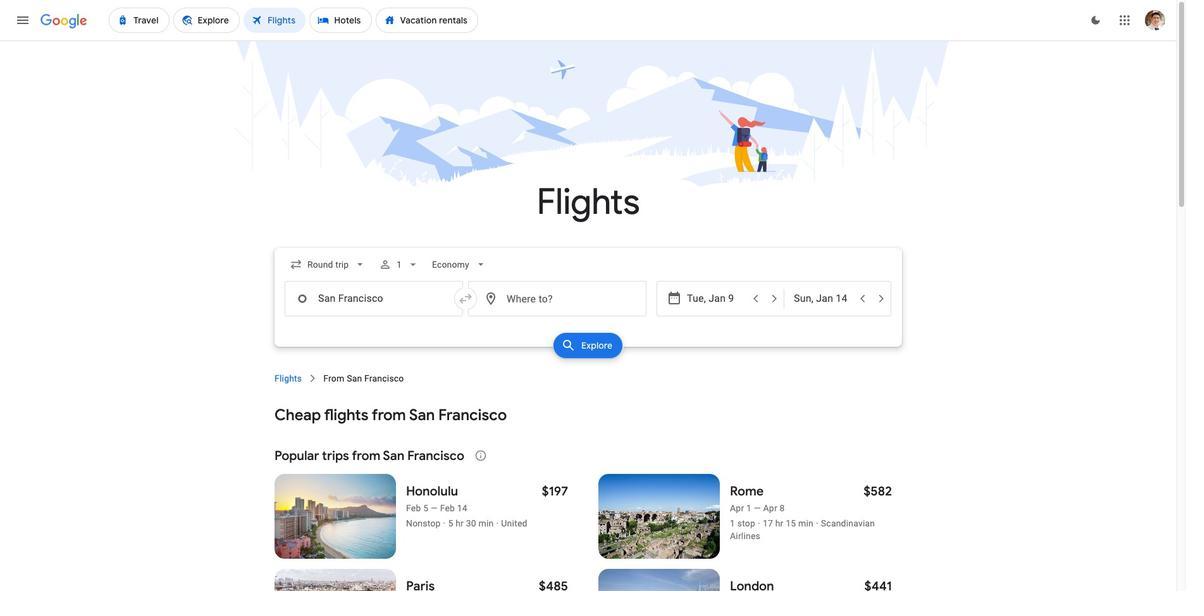 Task type: vqa. For each thing, say whether or not it's contained in the screenshot.
WHERE TO? TEXT FIELD
yes



Task type: locate. For each thing, give the bounding box(es) containing it.
hr
[[456, 518, 464, 529], [776, 518, 784, 529]]

1 horizontal spatial 5
[[448, 518, 454, 529]]

1
[[397, 260, 402, 270], [747, 503, 752, 513], [730, 518, 736, 529]]

feb 5 — feb 14
[[406, 503, 468, 513]]

2 vertical spatial san
[[383, 448, 405, 464]]

apr up the 1 stop
[[730, 503, 745, 513]]

None field
[[285, 253, 372, 276], [427, 253, 492, 276], [285, 253, 372, 276], [427, 253, 492, 276]]

popular trips from san francisco
[[275, 448, 465, 464]]

1 horizontal spatial 1
[[730, 518, 736, 529]]

1 inside "1" popup button
[[397, 260, 402, 270]]

1 — from the left
[[431, 503, 438, 513]]

san for trips
[[383, 448, 405, 464]]

Where to? text field
[[468, 281, 647, 316]]

— for honolulu
[[431, 503, 438, 513]]

2  image from the left
[[497, 518, 499, 529]]

0 horizontal spatial san
[[347, 373, 362, 384]]

feb left the 14 on the left bottom of the page
[[440, 503, 455, 513]]

 image right 15
[[817, 518, 819, 529]]

min right 30
[[479, 518, 494, 529]]

1 horizontal spatial san
[[383, 448, 405, 464]]

honolulu
[[406, 484, 458, 499]]

2 horizontal spatial san
[[409, 406, 435, 425]]

1 horizontal spatial —
[[754, 503, 761, 513]]

14
[[457, 503, 468, 513]]

 image left "united"
[[497, 518, 499, 529]]

cheap flights from san francisco
[[275, 406, 507, 425]]

Return text field
[[794, 282, 853, 316]]

flights
[[324, 406, 369, 425]]

0 vertical spatial 1
[[397, 260, 402, 270]]

2 min from the left
[[799, 518, 814, 529]]

1 hr from the left
[[456, 518, 464, 529]]

1 vertical spatial from
[[352, 448, 381, 464]]

5 up nonstop
[[424, 503, 429, 513]]

apr left '8'
[[764, 503, 778, 513]]

0 horizontal spatial 1
[[397, 260, 402, 270]]

 image down feb 5 — feb 14
[[443, 518, 446, 529]]

2 vertical spatial 1
[[730, 518, 736, 529]]

1 horizontal spatial apr
[[764, 503, 778, 513]]

—
[[431, 503, 438, 513], [754, 503, 761, 513]]

francisco for cheap flights from san francisco
[[439, 406, 507, 425]]

min for 5 hr 30 min
[[479, 518, 494, 529]]

1 feb from the left
[[406, 503, 421, 513]]

min for 17 hr 15 min
[[799, 518, 814, 529]]

san for flights
[[409, 406, 435, 425]]

2 horizontal spatial 1
[[747, 503, 752, 513]]

0 horizontal spatial  image
[[443, 518, 446, 529]]

1 vertical spatial flights
[[275, 373, 302, 384]]

francisco
[[365, 373, 404, 384], [439, 406, 507, 425], [408, 448, 465, 464]]

1 horizontal spatial hr
[[776, 518, 784, 529]]

flights
[[537, 180, 640, 225], [275, 373, 302, 384]]

from right flights on the left bottom of the page
[[372, 406, 406, 425]]

hr right 17
[[776, 518, 784, 529]]

 image
[[443, 518, 446, 529], [497, 518, 499, 529], [817, 518, 819, 529]]

1 horizontal spatial min
[[799, 518, 814, 529]]

1 vertical spatial francisco
[[439, 406, 507, 425]]

0 horizontal spatial —
[[431, 503, 438, 513]]

1 horizontal spatial feb
[[440, 503, 455, 513]]

0 horizontal spatial 5
[[424, 503, 429, 513]]

feb
[[406, 503, 421, 513], [440, 503, 455, 513]]

2 horizontal spatial  image
[[817, 518, 819, 529]]

1 horizontal spatial  image
[[497, 518, 499, 529]]

1 button
[[374, 249, 425, 280]]

5 hr 30 min
[[448, 518, 494, 529]]

0 vertical spatial francisco
[[365, 373, 404, 384]]

min right 15
[[799, 518, 814, 529]]

5
[[424, 503, 429, 513], [448, 518, 454, 529]]

0 horizontal spatial hr
[[456, 518, 464, 529]]

17
[[763, 518, 773, 529]]

0 horizontal spatial min
[[479, 518, 494, 529]]

min
[[479, 518, 494, 529], [799, 518, 814, 529]]

— for rome
[[754, 503, 761, 513]]

441 US dollars text field
[[865, 579, 892, 591]]

hr left 30
[[456, 518, 464, 529]]

from for flights
[[372, 406, 406, 425]]

5 left 30
[[448, 518, 454, 529]]

united
[[502, 518, 528, 529]]

— up stop
[[754, 503, 761, 513]]

1  image from the left
[[443, 518, 446, 529]]

0 horizontal spatial feb
[[406, 503, 421, 513]]

1 for 1 stop
[[730, 518, 736, 529]]

Departure text field
[[687, 282, 746, 316]]

— down honolulu
[[431, 503, 438, 513]]

san
[[347, 373, 362, 384], [409, 406, 435, 425], [383, 448, 405, 464]]

1 min from the left
[[479, 518, 494, 529]]

0 vertical spatial flights
[[537, 180, 640, 225]]

popular
[[275, 448, 319, 464]]

from right trips
[[352, 448, 381, 464]]

2 — from the left
[[754, 503, 761, 513]]

main menu image
[[15, 13, 30, 28]]

0 horizontal spatial apr
[[730, 503, 745, 513]]

$582
[[864, 484, 892, 499]]

1 apr from the left
[[730, 503, 745, 513]]

3  image from the left
[[817, 518, 819, 529]]

from
[[372, 406, 406, 425], [352, 448, 381, 464]]

2 hr from the left
[[776, 518, 784, 529]]

485 US dollars text field
[[539, 579, 568, 591]]

feb up nonstop
[[406, 503, 421, 513]]

apr
[[730, 503, 745, 513], [764, 503, 778, 513]]

None text field
[[285, 281, 463, 316]]

1 vertical spatial san
[[409, 406, 435, 425]]

hr for 17
[[776, 518, 784, 529]]

1 horizontal spatial flights
[[537, 180, 640, 225]]

2 vertical spatial francisco
[[408, 448, 465, 464]]

17 hr 15 min
[[763, 518, 814, 529]]

from san francisco
[[324, 373, 404, 384]]

0 vertical spatial from
[[372, 406, 406, 425]]



Task type: describe. For each thing, give the bounding box(es) containing it.
582 US dollars text field
[[864, 484, 892, 499]]

197 US dollars text field
[[542, 484, 568, 499]]

explore
[[582, 340, 613, 351]]

0 vertical spatial san
[[347, 373, 362, 384]]

rome
[[730, 484, 764, 499]]

0 vertical spatial 5
[[424, 503, 429, 513]]

flights link
[[275, 372, 302, 385]]

15
[[786, 518, 796, 529]]

trips
[[322, 448, 349, 464]]

Flight search field
[[265, 248, 913, 362]]

2 feb from the left
[[440, 503, 455, 513]]

8
[[780, 503, 785, 513]]

from
[[324, 373, 345, 384]]

1 vertical spatial 5
[[448, 518, 454, 529]]

change appearance image
[[1081, 5, 1111, 35]]

2 apr from the left
[[764, 503, 778, 513]]

airlines
[[730, 531, 761, 541]]

0 horizontal spatial flights
[[275, 373, 302, 384]]

scandinavian
[[821, 518, 876, 529]]

hr for 5
[[456, 518, 464, 529]]

cheap
[[275, 406, 321, 425]]

30
[[466, 518, 477, 529]]

explore button
[[554, 333, 623, 358]]

1 stop
[[730, 518, 756, 529]]

stop
[[738, 518, 756, 529]]

scandinavian airlines
[[730, 518, 876, 541]]

from for trips
[[352, 448, 381, 464]]

1 for 1
[[397, 260, 402, 270]]

francisco for popular trips from san francisco
[[408, 448, 465, 464]]

1 vertical spatial 1
[[747, 503, 752, 513]]

$197
[[542, 484, 568, 499]]

apr 1 — apr 8
[[730, 503, 785, 513]]

nonstop
[[406, 518, 441, 529]]



